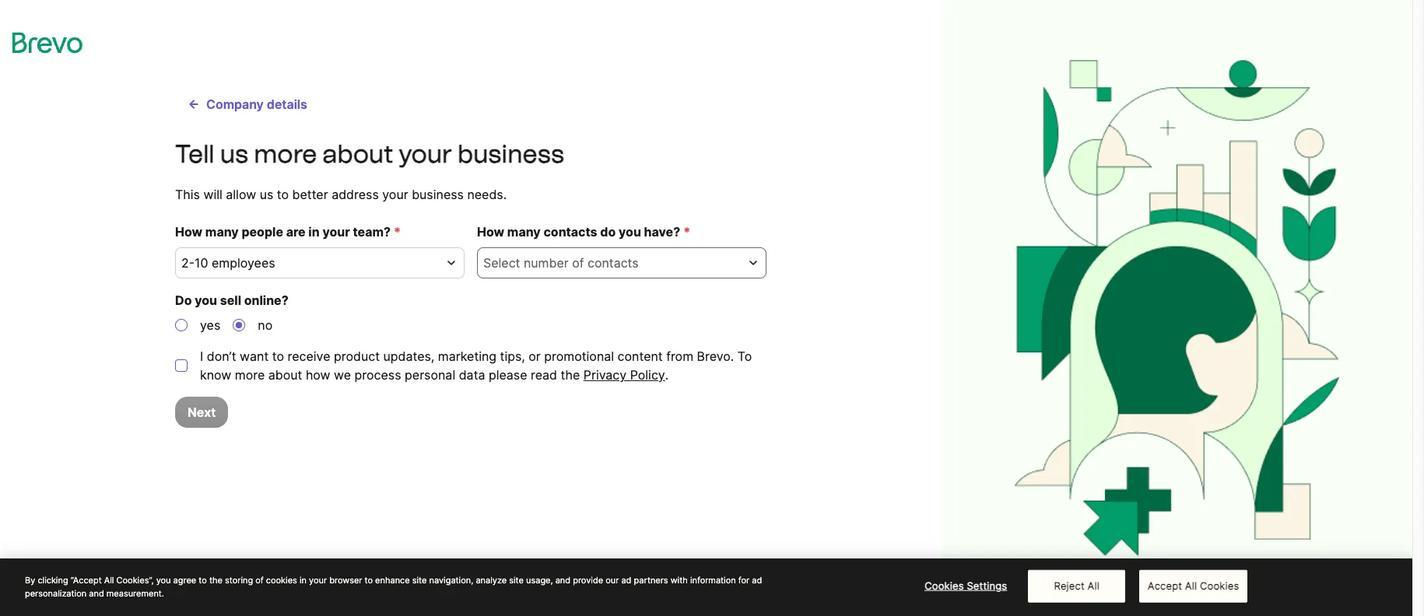 Task type: describe. For each thing, give the bounding box(es) containing it.
information
[[690, 575, 736, 586]]

don't
[[207, 349, 236, 364]]

navigation,
[[429, 575, 474, 586]]

reject
[[1054, 580, 1085, 592]]

to inside i don't want to receive product updates, marketing tips, or promotional content from brevo. to know more about how we process personal data please read the
[[272, 349, 284, 364]]

cookies settings
[[925, 580, 1008, 592]]

i don't want to receive product updates, marketing tips, or promotional content from brevo. to know more about how we process personal data please read the
[[200, 349, 752, 383]]

2-
[[181, 255, 195, 271]]

updates,
[[383, 349, 435, 364]]

provide
[[573, 575, 603, 586]]

tell
[[175, 139, 214, 169]]

promotional
[[544, 349, 614, 364]]

number
[[524, 255, 569, 271]]

do you sell online?
[[175, 293, 289, 308]]

all inside by clicking "accept all cookies", you agree to the storing of cookies in your browser to enhance site navigation, analyze site usage, and provide our ad partners with information for ad personalization and measurement.
[[104, 575, 114, 586]]

do
[[175, 293, 192, 308]]

by clicking "accept all cookies", you agree to the storing of cookies in your browser to enhance site navigation, analyze site usage, and provide our ad partners with information for ad personalization and measurement.
[[25, 575, 762, 599]]

personal
[[405, 367, 456, 383]]

reject all button
[[1029, 570, 1126, 603]]

how many people are in your team? *
[[175, 224, 401, 240]]

company
[[206, 97, 264, 112]]

team?
[[353, 224, 391, 240]]

this
[[175, 187, 200, 202]]

select
[[483, 255, 520, 271]]

with
[[671, 575, 688, 586]]

the inside by clicking "accept all cookies", you agree to the storing of cookies in your browser to enhance site navigation, analyze site usage, and provide our ad partners with information for ad personalization and measurement.
[[209, 575, 223, 586]]

to
[[738, 349, 752, 364]]

1 * from the left
[[394, 224, 401, 240]]

this will allow us to better address your business needs.
[[175, 187, 507, 202]]

privacy policy .
[[584, 367, 669, 383]]

to right agree
[[199, 575, 207, 586]]

select number of contacts
[[483, 255, 639, 271]]

how
[[306, 367, 331, 383]]

please
[[489, 367, 527, 383]]

read
[[531, 367, 557, 383]]

personalization
[[25, 588, 87, 599]]

0 vertical spatial more
[[254, 139, 317, 169]]

0 horizontal spatial and
[[89, 588, 104, 599]]

privacy policy link
[[584, 366, 665, 385]]

1 vertical spatial business
[[412, 187, 464, 202]]

many for people
[[205, 224, 239, 240]]

10
[[195, 255, 208, 271]]

0 vertical spatial about
[[323, 139, 393, 169]]

1 horizontal spatial and
[[556, 575, 571, 586]]

many for contacts
[[507, 224, 541, 240]]

you inside by clicking "accept all cookies", you agree to the storing of cookies in your browser to enhance site navigation, analyze site usage, and provide our ad partners with information for ad personalization and measurement.
[[156, 575, 171, 586]]

marketing
[[438, 349, 497, 364]]

1 ad from the left
[[622, 575, 632, 586]]

better
[[292, 187, 328, 202]]

know
[[200, 367, 231, 383]]

from
[[667, 349, 694, 364]]

2 site from the left
[[509, 575, 524, 586]]

how for how many people are in your team? *
[[175, 224, 203, 240]]

are
[[286, 224, 306, 240]]

select number of contacts button
[[477, 248, 767, 279]]

company details
[[206, 97, 307, 112]]

.
[[665, 367, 669, 383]]

for
[[739, 575, 750, 586]]

company details button
[[175, 89, 320, 120]]

process
[[355, 367, 401, 383]]

receive
[[288, 349, 330, 364]]

accept all cookies
[[1148, 580, 1240, 592]]

reject all
[[1054, 580, 1100, 592]]

2-10 employees button
[[175, 248, 465, 279]]

we
[[334, 367, 351, 383]]

measurement.
[[106, 588, 164, 599]]

contacts inside 'popup button'
[[588, 255, 639, 271]]

cookies settings button
[[918, 571, 1015, 602]]



Task type: vqa. For each thing, say whether or not it's contained in the screenshot.
the All
yes



Task type: locate. For each thing, give the bounding box(es) containing it.
brevo.
[[697, 349, 734, 364]]

1 vertical spatial of
[[256, 575, 264, 586]]

do
[[600, 224, 616, 240]]

0 horizontal spatial cookies
[[925, 580, 964, 592]]

about down receive
[[268, 367, 302, 383]]

you right do at left
[[195, 293, 217, 308]]

ad
[[622, 575, 632, 586], [752, 575, 762, 586]]

how up "select"
[[477, 224, 505, 240]]

allow
[[226, 187, 256, 202]]

and
[[556, 575, 571, 586], [89, 588, 104, 599]]

1 horizontal spatial about
[[323, 139, 393, 169]]

to left better
[[277, 187, 289, 202]]

1 vertical spatial in
[[300, 575, 307, 586]]

0 horizontal spatial many
[[205, 224, 239, 240]]

"accept
[[71, 575, 102, 586]]

the
[[561, 367, 580, 383], [209, 575, 223, 586]]

0 horizontal spatial in
[[300, 575, 307, 586]]

tips,
[[500, 349, 525, 364]]

accept
[[1148, 580, 1183, 592]]

the left storing
[[209, 575, 223, 586]]

all right "accept
[[104, 575, 114, 586]]

us right tell
[[220, 139, 248, 169]]

1 vertical spatial contacts
[[588, 255, 639, 271]]

your
[[399, 139, 452, 169], [382, 187, 408, 202], [323, 224, 350, 240], [309, 575, 327, 586]]

1 vertical spatial the
[[209, 575, 223, 586]]

1 horizontal spatial all
[[1088, 580, 1100, 592]]

of inside by clicking "accept all cookies", you agree to the storing of cookies in your browser to enhance site navigation, analyze site usage, and provide our ad partners with information for ad personalization and measurement.
[[256, 575, 264, 586]]

0 vertical spatial and
[[556, 575, 571, 586]]

0 horizontal spatial about
[[268, 367, 302, 383]]

*
[[394, 224, 401, 240], [684, 224, 691, 240]]

1 horizontal spatial the
[[561, 367, 580, 383]]

us right allow on the top left of the page
[[260, 187, 273, 202]]

1 how from the left
[[175, 224, 203, 240]]

all for reject all
[[1088, 580, 1100, 592]]

1 horizontal spatial us
[[260, 187, 273, 202]]

or
[[529, 349, 541, 364]]

in right cookies
[[300, 575, 307, 586]]

1 vertical spatial you
[[195, 293, 217, 308]]

policy
[[630, 367, 665, 383]]

product
[[334, 349, 380, 364]]

0 horizontal spatial how
[[175, 224, 203, 240]]

business left the needs.
[[412, 187, 464, 202]]

2 many from the left
[[507, 224, 541, 240]]

site right enhance
[[412, 575, 427, 586]]

of down how many contacts do you have? *
[[572, 255, 584, 271]]

us
[[220, 139, 248, 169], [260, 187, 273, 202]]

all inside 'button'
[[1088, 580, 1100, 592]]

business up the needs.
[[458, 139, 564, 169]]

cookies right accept
[[1200, 580, 1240, 592]]

cookies
[[266, 575, 297, 586]]

ad right the our
[[622, 575, 632, 586]]

settings
[[967, 580, 1008, 592]]

how up 2-
[[175, 224, 203, 240]]

site left usage, on the bottom left of page
[[509, 575, 524, 586]]

details
[[267, 97, 307, 112]]

address
[[332, 187, 379, 202]]

more down want
[[235, 367, 265, 383]]

how for how many contacts do you have? *
[[477, 224, 505, 240]]

1 horizontal spatial ad
[[752, 575, 762, 586]]

content
[[618, 349, 663, 364]]

will
[[203, 187, 222, 202]]

employees
[[212, 255, 275, 271]]

0 vertical spatial of
[[572, 255, 584, 271]]

enhance
[[375, 575, 410, 586]]

agree
[[173, 575, 196, 586]]

more inside i don't want to receive product updates, marketing tips, or promotional content from brevo. to know more about how we process personal data please read the
[[235, 367, 265, 383]]

cookies inside button
[[1200, 580, 1240, 592]]

2-10 employees
[[181, 255, 275, 271]]

0 horizontal spatial all
[[104, 575, 114, 586]]

all right reject
[[1088, 580, 1100, 592]]

0 horizontal spatial the
[[209, 575, 223, 586]]

our
[[606, 575, 619, 586]]

next button
[[175, 397, 228, 428]]

to right want
[[272, 349, 284, 364]]

1 vertical spatial and
[[89, 588, 104, 599]]

about inside i don't want to receive product updates, marketing tips, or promotional content from brevo. to know more about how we process personal data please read the
[[268, 367, 302, 383]]

contacts up select number of contacts
[[544, 224, 598, 240]]

in inside by clicking "accept all cookies", you agree to the storing of cookies in your browser to enhance site navigation, analyze site usage, and provide our ad partners with information for ad personalization and measurement.
[[300, 575, 307, 586]]

tell us more about your business
[[175, 139, 564, 169]]

* right 'team?'
[[394, 224, 401, 240]]

to right browser
[[365, 575, 373, 586]]

online?
[[244, 293, 289, 308]]

and down "accept
[[89, 588, 104, 599]]

0 horizontal spatial *
[[394, 224, 401, 240]]

and right usage, on the bottom left of page
[[556, 575, 571, 586]]

no
[[258, 318, 273, 333]]

many up 2-10 employees
[[205, 224, 239, 240]]

many up number
[[507, 224, 541, 240]]

needs.
[[467, 187, 507, 202]]

of right storing
[[256, 575, 264, 586]]

2 how from the left
[[477, 224, 505, 240]]

1 horizontal spatial in
[[309, 224, 320, 240]]

people
[[242, 224, 283, 240]]

1 horizontal spatial *
[[684, 224, 691, 240]]

0 vertical spatial contacts
[[544, 224, 598, 240]]

in right "are"
[[309, 224, 320, 240]]

1 horizontal spatial of
[[572, 255, 584, 271]]

more up better
[[254, 139, 317, 169]]

1 vertical spatial about
[[268, 367, 302, 383]]

1 horizontal spatial site
[[509, 575, 524, 586]]

1 cookies from the left
[[925, 580, 964, 592]]

2 horizontal spatial you
[[619, 224, 641, 240]]

1 site from the left
[[412, 575, 427, 586]]

the inside i don't want to receive product updates, marketing tips, or promotional content from brevo. to know more about how we process personal data please read the
[[561, 367, 580, 383]]

* right "have?"
[[684, 224, 691, 240]]

browser
[[329, 575, 362, 586]]

2 horizontal spatial all
[[1185, 580, 1197, 592]]

you right do
[[619, 224, 641, 240]]

1 horizontal spatial you
[[195, 293, 217, 308]]

1 horizontal spatial many
[[507, 224, 541, 240]]

want
[[240, 349, 269, 364]]

about up address
[[323, 139, 393, 169]]

the down promotional
[[561, 367, 580, 383]]

sell
[[220, 293, 241, 308]]

all inside button
[[1185, 580, 1197, 592]]

by
[[25, 575, 35, 586]]

0 vertical spatial us
[[220, 139, 248, 169]]

about
[[323, 139, 393, 169], [268, 367, 302, 383]]

of inside 'popup button'
[[572, 255, 584, 271]]

yes
[[200, 318, 221, 333]]

1 vertical spatial us
[[260, 187, 273, 202]]

cookies inside button
[[925, 580, 964, 592]]

ad right for
[[752, 575, 762, 586]]

how many contacts do you have? *
[[477, 224, 691, 240]]

0 horizontal spatial you
[[156, 575, 171, 586]]

0 horizontal spatial site
[[412, 575, 427, 586]]

contacts down do
[[588, 255, 639, 271]]

1 horizontal spatial cookies
[[1200, 580, 1240, 592]]

all right accept
[[1185, 580, 1197, 592]]

2 * from the left
[[684, 224, 691, 240]]

usage,
[[526, 575, 553, 586]]

your inside by clicking "accept all cookies", you agree to the storing of cookies in your browser to enhance site navigation, analyze site usage, and provide our ad partners with information for ad personalization and measurement.
[[309, 575, 327, 586]]

how
[[175, 224, 203, 240], [477, 224, 505, 240]]

0 vertical spatial the
[[561, 367, 580, 383]]

all
[[104, 575, 114, 586], [1088, 580, 1100, 592], [1185, 580, 1197, 592]]

all for accept all cookies
[[1185, 580, 1197, 592]]

clicking
[[38, 575, 68, 586]]

privacy
[[584, 367, 627, 383]]

cookies left settings
[[925, 580, 964, 592]]

0 vertical spatial you
[[619, 224, 641, 240]]

0 vertical spatial business
[[458, 139, 564, 169]]

next
[[188, 405, 216, 420]]

0 horizontal spatial of
[[256, 575, 264, 586]]

0 horizontal spatial us
[[220, 139, 248, 169]]

data
[[459, 367, 485, 383]]

0 vertical spatial in
[[309, 224, 320, 240]]

1 horizontal spatial how
[[477, 224, 505, 240]]

cookies
[[925, 580, 964, 592], [1200, 580, 1240, 592]]

2 cookies from the left
[[1200, 580, 1240, 592]]

i
[[200, 349, 203, 364]]

analyze
[[476, 575, 507, 586]]

have?
[[644, 224, 681, 240]]

2 ad from the left
[[752, 575, 762, 586]]

cookies",
[[116, 575, 154, 586]]

more
[[254, 139, 317, 169], [235, 367, 265, 383]]

storing
[[225, 575, 253, 586]]

1 vertical spatial more
[[235, 367, 265, 383]]

contacts
[[544, 224, 598, 240], [588, 255, 639, 271]]

partners
[[634, 575, 668, 586]]

you left agree
[[156, 575, 171, 586]]

1 many from the left
[[205, 224, 239, 240]]

you
[[619, 224, 641, 240], [195, 293, 217, 308], [156, 575, 171, 586]]

accept all cookies button
[[1140, 570, 1248, 603]]

many
[[205, 224, 239, 240], [507, 224, 541, 240]]

in
[[309, 224, 320, 240], [300, 575, 307, 586]]

2 vertical spatial you
[[156, 575, 171, 586]]

0 horizontal spatial ad
[[622, 575, 632, 586]]



